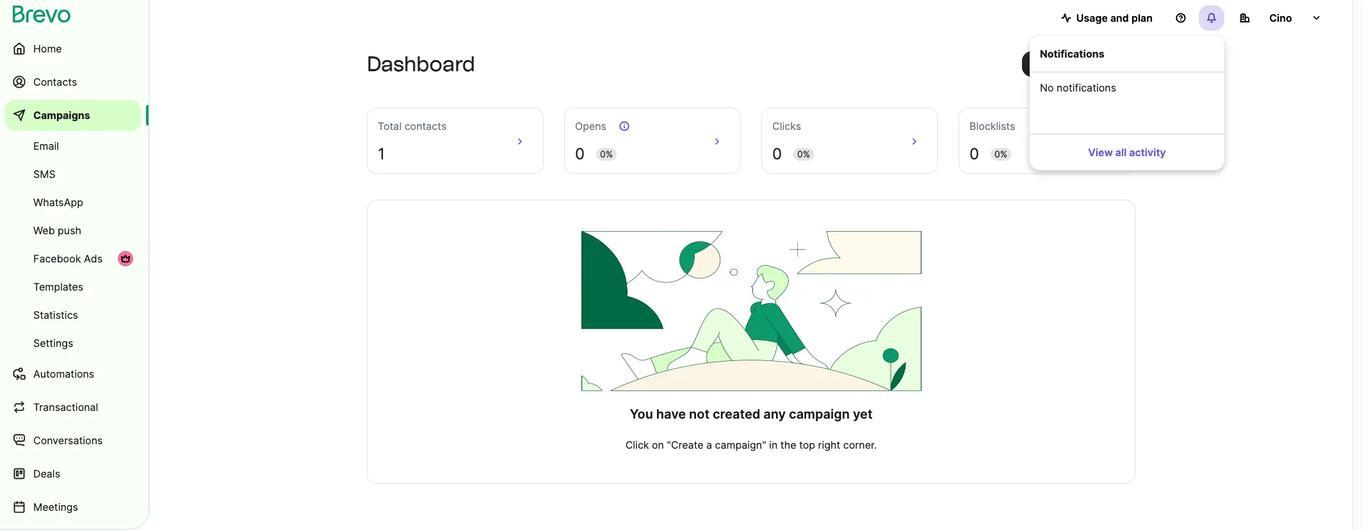 Task type: locate. For each thing, give the bounding box(es) containing it.
all
[[1116, 146, 1127, 159]]

0 horizontal spatial campaign
[[789, 407, 850, 422]]

0 down blocklists
[[970, 145, 979, 163]]

0 for clicks
[[772, 145, 782, 163]]

1
[[378, 145, 385, 163]]

campaign"
[[715, 439, 766, 451]]

a right "create
[[706, 439, 712, 451]]

deals
[[33, 468, 60, 480]]

facebook ads
[[33, 252, 102, 265]]

plan
[[1132, 12, 1153, 24]]

a inside button
[[1068, 58, 1074, 70]]

cino
[[1269, 12, 1292, 24]]

create a campaign
[[1032, 58, 1125, 70]]

meetings link
[[5, 492, 141, 523]]

automations
[[33, 368, 94, 380]]

2 horizontal spatial 0%
[[995, 149, 1007, 159]]

3 0 from the left
[[970, 145, 979, 163]]

2 0 from the left
[[772, 145, 782, 163]]

any
[[764, 407, 786, 422]]

campaign up right
[[789, 407, 850, 422]]

1 horizontal spatial 0
[[772, 145, 782, 163]]

contacts
[[405, 120, 447, 133]]

1 horizontal spatial a
[[1068, 58, 1074, 70]]

activity
[[1129, 146, 1166, 159]]

the
[[781, 439, 796, 451]]

0
[[575, 145, 585, 163], [772, 145, 782, 163], [970, 145, 979, 163]]

on
[[652, 439, 664, 451]]

push
[[58, 224, 81, 237]]

1 horizontal spatial 0%
[[797, 149, 810, 159]]

1 horizontal spatial campaign
[[1077, 58, 1125, 70]]

campaigns
[[33, 109, 90, 122]]

0% down opens
[[600, 149, 613, 159]]

2 0% from the left
[[797, 149, 810, 159]]

yet
[[853, 407, 873, 422]]

created
[[713, 407, 760, 422]]

0% down the clicks
[[797, 149, 810, 159]]

you have not created any campaign yet
[[630, 407, 873, 422]]

corner.
[[843, 439, 877, 451]]

view all activity link
[[1035, 140, 1219, 165]]

2 horizontal spatial 0
[[970, 145, 979, 163]]

0 horizontal spatial 0
[[575, 145, 585, 163]]

a right the create
[[1068, 58, 1074, 70]]

no
[[1040, 81, 1054, 94]]

campaign inside button
[[1077, 58, 1125, 70]]

automations link
[[5, 359, 141, 389]]

0 down opens
[[575, 145, 585, 163]]

0% down blocklists
[[995, 149, 1007, 159]]

1 0% from the left
[[600, 149, 613, 159]]

facebook
[[33, 252, 81, 265]]

0 vertical spatial campaign
[[1077, 58, 1125, 70]]

0 horizontal spatial 0%
[[600, 149, 613, 159]]

statistics link
[[5, 302, 141, 328]]

not
[[689, 407, 710, 422]]

notifications
[[1057, 81, 1116, 94]]

0 down the clicks
[[772, 145, 782, 163]]

0 horizontal spatial a
[[706, 439, 712, 451]]

0 vertical spatial a
[[1068, 58, 1074, 70]]

web push
[[33, 224, 81, 237]]

a
[[1068, 58, 1074, 70], [706, 439, 712, 451]]

1 vertical spatial a
[[706, 439, 712, 451]]

opens
[[575, 120, 606, 133]]

web
[[33, 224, 55, 237]]

click
[[625, 439, 649, 451]]

conversations
[[33, 434, 103, 447]]

0%
[[600, 149, 613, 159], [797, 149, 810, 159], [995, 149, 1007, 159]]

templates link
[[5, 274, 141, 300]]

3 0% from the left
[[995, 149, 1007, 159]]

view all activity
[[1088, 146, 1166, 159]]

and
[[1110, 12, 1129, 24]]

email
[[33, 140, 59, 152]]

0 for blocklists
[[970, 145, 979, 163]]

you
[[630, 407, 653, 422]]

campaign up notifications
[[1077, 58, 1125, 70]]

email link
[[5, 133, 141, 159]]

deals link
[[5, 459, 141, 489]]

campaign
[[1077, 58, 1125, 70], [789, 407, 850, 422]]



Task type: describe. For each thing, give the bounding box(es) containing it.
transactional link
[[5, 392, 141, 423]]

settings
[[33, 337, 73, 350]]

meetings
[[33, 501, 78, 514]]

usage and plan button
[[1051, 5, 1163, 31]]

total contacts
[[378, 120, 447, 133]]

1 0 from the left
[[575, 145, 585, 163]]

clicks
[[772, 120, 801, 133]]

"create
[[667, 439, 704, 451]]

1 vertical spatial campaign
[[789, 407, 850, 422]]

home
[[33, 42, 62, 55]]

web push link
[[5, 218, 141, 243]]

settings link
[[5, 330, 141, 356]]

in
[[769, 439, 778, 451]]

sms
[[33, 168, 55, 181]]

contacts
[[33, 76, 77, 88]]

top
[[799, 439, 815, 451]]

transactional
[[33, 401, 98, 414]]

no notifications
[[1040, 81, 1116, 94]]

whatsapp link
[[5, 190, 141, 215]]

usage
[[1076, 12, 1108, 24]]

home link
[[5, 33, 141, 64]]

blocklists
[[970, 120, 1015, 133]]

0% for clicks
[[797, 149, 810, 159]]

left___rvooi image
[[120, 254, 131, 264]]

create
[[1032, 58, 1066, 70]]

cino button
[[1230, 5, 1332, 31]]

templates
[[33, 281, 83, 293]]

sms link
[[5, 161, 141, 187]]

statistics
[[33, 309, 78, 321]]

0% for blocklists
[[995, 149, 1007, 159]]

contacts link
[[5, 67, 141, 97]]

click on "create a campaign" in the top right corner.
[[625, 439, 877, 451]]

notifications
[[1040, 47, 1105, 60]]

whatsapp
[[33, 196, 83, 209]]

create a campaign button
[[1022, 51, 1135, 77]]

conversations link
[[5, 425, 141, 456]]

view
[[1088, 146, 1113, 159]]

total
[[378, 120, 402, 133]]

usage and plan
[[1076, 12, 1153, 24]]

dashboard
[[367, 52, 475, 76]]

ads
[[84, 252, 102, 265]]

campaigns link
[[5, 100, 141, 131]]

right
[[818, 439, 840, 451]]

facebook ads link
[[5, 246, 141, 272]]

have
[[656, 407, 686, 422]]



Task type: vqa. For each thing, say whether or not it's contained in the screenshot.
Adak
no



